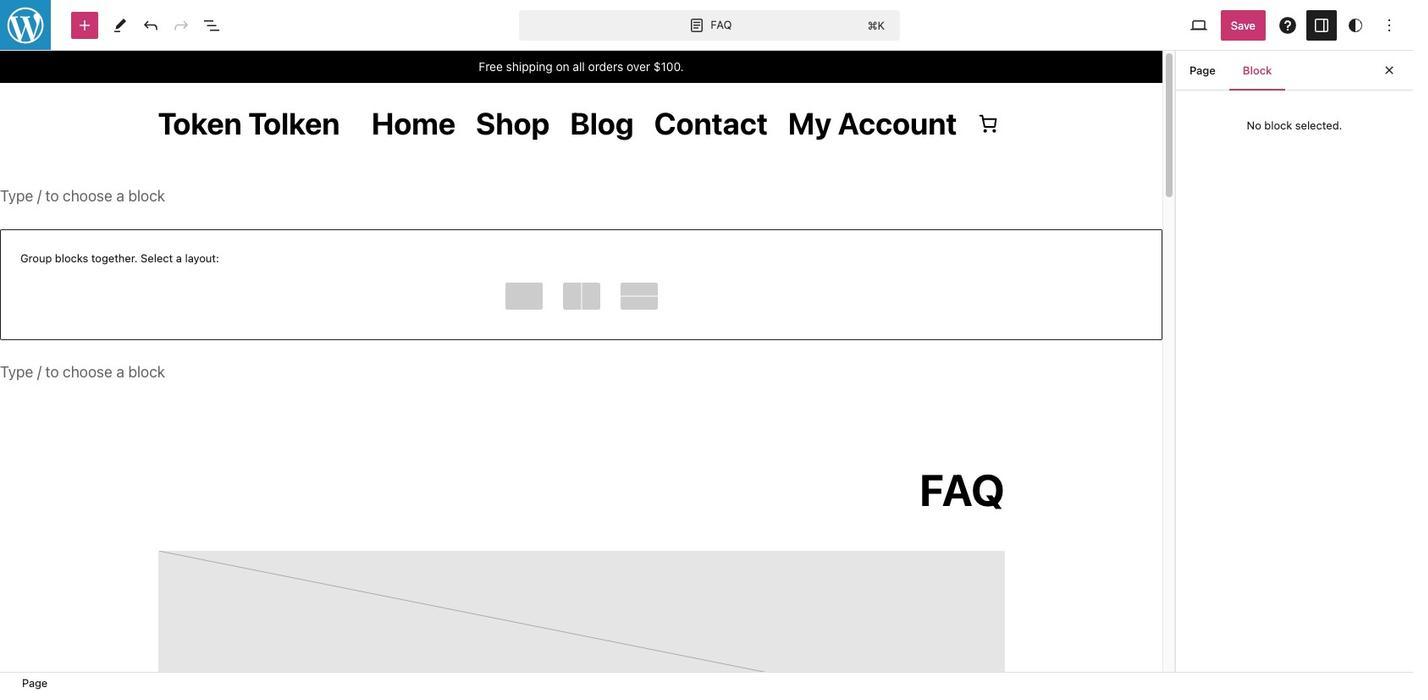Task type: describe. For each thing, give the bounding box(es) containing it.
no block selected.
[[1247, 119, 1343, 132]]

block button
[[1230, 50, 1286, 91]]

faq
[[711, 18, 732, 31]]

close settings image
[[1380, 60, 1400, 80]]

toggle block inserter image
[[75, 15, 95, 35]]

page button
[[1176, 50, 1230, 91]]

redo image
[[171, 15, 191, 35]]

1 vertical spatial page
[[22, 677, 48, 690]]

selected.
[[1296, 119, 1343, 132]]

view image
[[1189, 15, 1209, 35]]

block
[[1243, 64, 1272, 77]]

styles image
[[1346, 15, 1366, 35]]

site icon image
[[0, 0, 53, 52]]

block
[[1265, 119, 1293, 132]]



Task type: vqa. For each thing, say whether or not it's contained in the screenshot.
Media
no



Task type: locate. For each thing, give the bounding box(es) containing it.
page
[[1190, 64, 1216, 77], [22, 677, 48, 690]]

list view image
[[202, 15, 222, 35]]

editor top bar region
[[0, 0, 1413, 51]]

page inside page 'button'
[[1190, 64, 1216, 77]]

save
[[1231, 18, 1256, 32]]

help image
[[1278, 15, 1298, 35]]

options image
[[1380, 15, 1400, 35]]

1 horizontal spatial page
[[1190, 64, 1216, 77]]

0 vertical spatial page
[[1190, 64, 1216, 77]]

undo image
[[141, 15, 161, 35]]

settings image
[[1312, 15, 1332, 35]]

no
[[1247, 119, 1262, 132]]

⌘k
[[868, 18, 885, 32]]

0 horizontal spatial page
[[22, 677, 48, 690]]

tools image
[[110, 15, 130, 35]]

save button
[[1221, 10, 1266, 40]]



